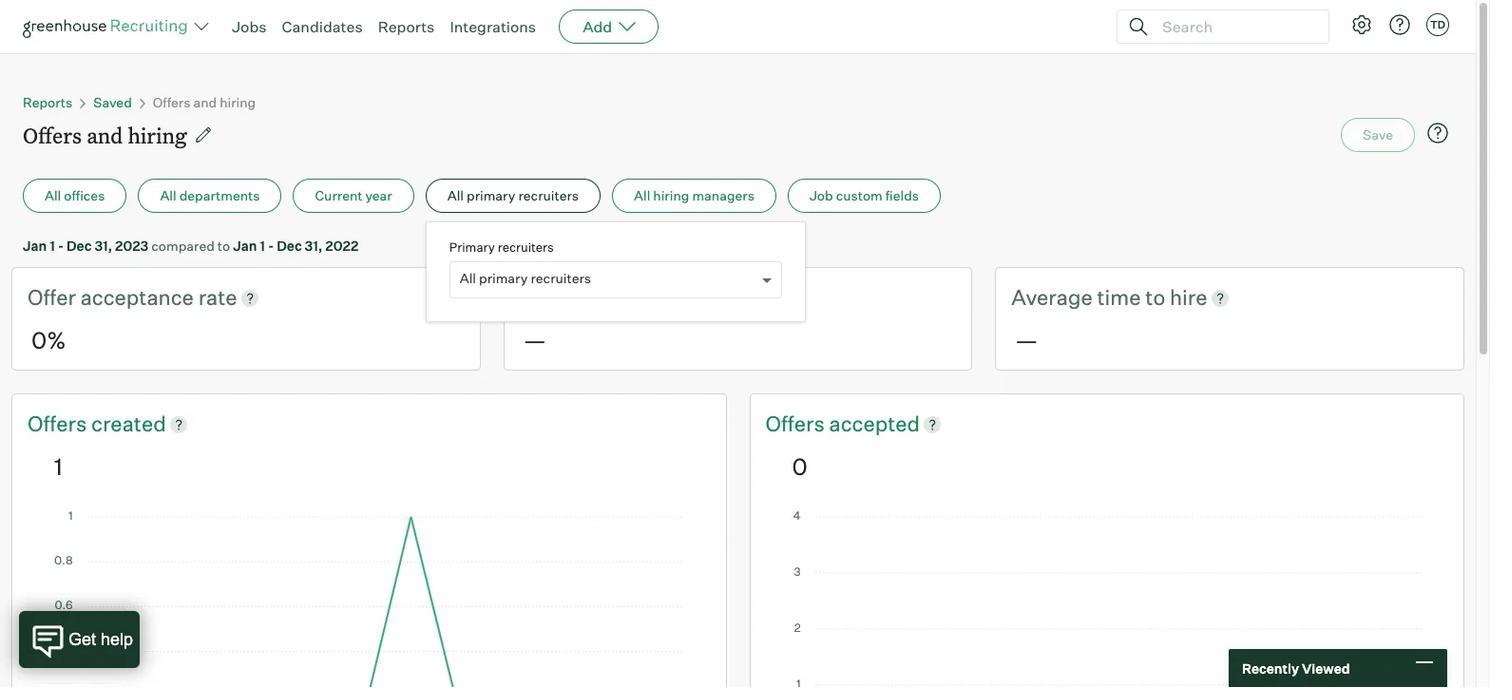 Task type: vqa. For each thing, say whether or not it's contained in the screenshot.
"equitable" within Byteboard A Fully-Remote Technical Interview Designed To Be More Effective, Efficient, Equitable And Enjoyable.
no



Task type: locate. For each thing, give the bounding box(es) containing it.
1 average time to from the left
[[520, 284, 678, 310]]

1 horizontal spatial average time to
[[1012, 284, 1170, 310]]

2 time from the left
[[1098, 284, 1141, 310]]

0 horizontal spatial to
[[218, 238, 230, 254]]

all left "offices"
[[45, 187, 61, 203]]

offers and hiring
[[153, 94, 256, 110], [23, 121, 187, 149]]

0 horizontal spatial -
[[58, 238, 64, 254]]

rate
[[198, 284, 237, 310]]

2022
[[325, 238, 359, 254]]

0 vertical spatial reports
[[378, 17, 435, 36]]

recently viewed
[[1243, 660, 1351, 677]]

1 horizontal spatial 31,
[[305, 238, 323, 254]]

hiring left managers
[[654, 187, 690, 203]]

offers
[[153, 94, 191, 110], [23, 121, 82, 149], [28, 411, 91, 436], [766, 411, 830, 436]]

1 vertical spatial hiring
[[128, 121, 187, 149]]

to right compared on the left top
[[218, 238, 230, 254]]

2 average from the left
[[1012, 284, 1093, 310]]

all
[[45, 187, 61, 203], [160, 187, 176, 203], [448, 187, 464, 203], [634, 187, 651, 203], [460, 270, 476, 286]]

offers down 0%
[[28, 411, 91, 436]]

1 horizontal spatial jan
[[233, 238, 257, 254]]

all offices button
[[23, 179, 127, 213]]

2 xychart image from the left
[[792, 511, 1422, 687]]

1 — from the left
[[524, 326, 546, 354]]

31, left the 2023
[[95, 238, 112, 254]]

-
[[58, 238, 64, 254], [268, 238, 274, 254]]

offers link
[[28, 410, 91, 439], [766, 410, 830, 439]]

- down the all offices button
[[58, 238, 64, 254]]

accepted link
[[830, 410, 920, 439]]

average time to
[[520, 284, 678, 310], [1012, 284, 1170, 310]]

edit image
[[194, 126, 213, 145]]

0 vertical spatial primary
[[467, 187, 516, 203]]

acceptance
[[81, 284, 194, 310]]

—
[[524, 326, 546, 354], [1016, 326, 1039, 354]]

all for the all offices button
[[45, 187, 61, 203]]

all for all hiring managers button
[[634, 187, 651, 203]]

0 horizontal spatial average time to
[[520, 284, 678, 310]]

0 horizontal spatial reports
[[23, 94, 73, 110]]

primary
[[467, 187, 516, 203], [479, 270, 528, 286]]

1 vertical spatial all primary recruiters
[[460, 270, 591, 286]]

1 vertical spatial and
[[87, 121, 123, 149]]

add
[[583, 17, 612, 36]]

all offices
[[45, 187, 105, 203]]

jan 1 - dec 31, 2023 compared to jan 1 - dec 31, 2022
[[23, 238, 359, 254]]

to left 'fill'
[[654, 284, 674, 310]]

0 vertical spatial and
[[193, 94, 217, 110]]

to for hire
[[1146, 284, 1166, 310]]

1 vertical spatial offers and hiring
[[23, 121, 187, 149]]

reports
[[378, 17, 435, 36], [23, 94, 73, 110]]

1 dec from the left
[[67, 238, 92, 254]]

1 horizontal spatial offers link
[[766, 410, 830, 439]]

1 horizontal spatial xychart image
[[792, 511, 1422, 687]]

to
[[218, 238, 230, 254], [654, 284, 674, 310], [1146, 284, 1166, 310]]

all primary recruiters down primary recruiters
[[460, 270, 591, 286]]

2 offers link from the left
[[766, 410, 830, 439]]

1 horizontal spatial to
[[654, 284, 674, 310]]

offers link down 0%
[[28, 410, 91, 439]]

all down primary
[[460, 270, 476, 286]]

and down saved link
[[87, 121, 123, 149]]

dec left 2022
[[277, 238, 302, 254]]

offers and hiring down saved link
[[23, 121, 187, 149]]

recruiters up primary recruiters
[[519, 187, 579, 203]]

0 vertical spatial reports link
[[378, 17, 435, 36]]

reports link
[[378, 17, 435, 36], [23, 94, 73, 110]]

2023
[[115, 238, 149, 254]]

average time to for fill
[[520, 284, 678, 310]]

31,
[[95, 238, 112, 254], [305, 238, 323, 254]]

1 vertical spatial reports link
[[23, 94, 73, 110]]

jan down departments
[[233, 238, 257, 254]]

0 horizontal spatial hiring
[[128, 121, 187, 149]]

1 horizontal spatial —
[[1016, 326, 1039, 354]]

primary up primary recruiters
[[467, 187, 516, 203]]

2 - from the left
[[268, 238, 274, 254]]

recruiters inside button
[[519, 187, 579, 203]]

reports link left saved link
[[23, 94, 73, 110]]

jan up offer
[[23, 238, 47, 254]]

0 horizontal spatial jan
[[23, 238, 47, 254]]

primary
[[449, 240, 495, 255]]

time
[[605, 284, 649, 310], [1098, 284, 1141, 310]]

0 vertical spatial recruiters
[[519, 187, 579, 203]]

all primary recruiters
[[448, 187, 579, 203], [460, 270, 591, 286]]

1 horizontal spatial reports
[[378, 17, 435, 36]]

offers right saved link
[[153, 94, 191, 110]]

1
[[50, 238, 55, 254], [260, 238, 265, 254], [54, 452, 63, 481]]

0 horizontal spatial 31,
[[95, 238, 112, 254]]

0 horizontal spatial dec
[[67, 238, 92, 254]]

all primary recruiters up primary recruiters
[[448, 187, 579, 203]]

recruiters down 'all primary recruiters' button
[[498, 240, 554, 255]]

all hiring managers button
[[612, 179, 777, 213]]

0 horizontal spatial —
[[524, 326, 546, 354]]

1 time from the left
[[605, 284, 649, 310]]

saved
[[93, 94, 132, 110]]

0 horizontal spatial xychart image
[[54, 511, 684, 687]]

integrations
[[450, 17, 536, 36]]

jobs link
[[232, 17, 267, 36]]

1 horizontal spatial dec
[[277, 238, 302, 254]]

0 horizontal spatial average
[[520, 284, 601, 310]]

1 horizontal spatial and
[[193, 94, 217, 110]]

jobs
[[232, 17, 267, 36]]

to left hire
[[1146, 284, 1166, 310]]

average
[[520, 284, 601, 310], [1012, 284, 1093, 310]]

1 horizontal spatial -
[[268, 238, 274, 254]]

recruiters
[[519, 187, 579, 203], [498, 240, 554, 255], [531, 270, 591, 286]]

2 horizontal spatial to
[[1146, 284, 1166, 310]]

all left managers
[[634, 187, 651, 203]]

reports link right the candidates link
[[378, 17, 435, 36]]

offers and hiring up edit icon
[[153, 94, 256, 110]]

offers up 0
[[766, 411, 830, 436]]

all up primary
[[448, 187, 464, 203]]

reports right the candidates link
[[378, 17, 435, 36]]

31, left 2022
[[305, 238, 323, 254]]

offers link up 0
[[766, 410, 830, 439]]

— for hire
[[1016, 326, 1039, 354]]

1 vertical spatial recruiters
[[498, 240, 554, 255]]

2 — from the left
[[1016, 326, 1039, 354]]

dec down the all offices button
[[67, 238, 92, 254]]

1 horizontal spatial average
[[1012, 284, 1093, 310]]

xychart image
[[54, 511, 684, 687], [792, 511, 1422, 687]]

0 horizontal spatial time
[[605, 284, 649, 310]]

1 - from the left
[[58, 238, 64, 254]]

offers and hiring link
[[153, 94, 256, 110]]

and
[[193, 94, 217, 110], [87, 121, 123, 149]]

0 vertical spatial hiring
[[220, 94, 256, 110]]

1 horizontal spatial reports link
[[378, 17, 435, 36]]

2 horizontal spatial hiring
[[654, 187, 690, 203]]

2 vertical spatial hiring
[[654, 187, 690, 203]]

time left hire
[[1098, 284, 1141, 310]]

year
[[366, 187, 392, 203]]

jan
[[23, 238, 47, 254], [233, 238, 257, 254]]

1 offers link from the left
[[28, 410, 91, 439]]

2 dec from the left
[[277, 238, 302, 254]]

hiring
[[220, 94, 256, 110], [128, 121, 187, 149], [654, 187, 690, 203]]

time left 'fill'
[[605, 284, 649, 310]]

xychart image for 0
[[792, 511, 1422, 687]]

and up edit icon
[[193, 94, 217, 110]]

all left departments
[[160, 187, 176, 203]]

- left 2022
[[268, 238, 274, 254]]

recruiters down primary recruiters
[[531, 270, 591, 286]]

2 31, from the left
[[305, 238, 323, 254]]

reports for the reports link to the bottom
[[23, 94, 73, 110]]

1 horizontal spatial time
[[1098, 284, 1141, 310]]

hiring left edit icon
[[128, 121, 187, 149]]

hiring down "jobs"
[[220, 94, 256, 110]]

dec
[[67, 238, 92, 254], [277, 238, 302, 254]]

0 vertical spatial all primary recruiters
[[448, 187, 579, 203]]

1 average from the left
[[520, 284, 601, 310]]

hire
[[1170, 284, 1208, 310]]

reports left saved link
[[23, 94, 73, 110]]

1 31, from the left
[[95, 238, 112, 254]]

1 xychart image from the left
[[54, 511, 684, 687]]

offers up all offices at the top left of the page
[[23, 121, 82, 149]]

fields
[[886, 187, 919, 203]]

0 horizontal spatial and
[[87, 121, 123, 149]]

0 horizontal spatial offers link
[[28, 410, 91, 439]]

1 vertical spatial primary
[[479, 270, 528, 286]]

2 average time to from the left
[[1012, 284, 1170, 310]]

primary down primary recruiters
[[479, 270, 528, 286]]

1 vertical spatial reports
[[23, 94, 73, 110]]

candidates
[[282, 17, 363, 36]]

hiring inside all hiring managers button
[[654, 187, 690, 203]]

0 horizontal spatial reports link
[[23, 94, 73, 110]]



Task type: describe. For each thing, give the bounding box(es) containing it.
compared
[[151, 238, 215, 254]]

job
[[810, 187, 834, 203]]

time for hire
[[1098, 284, 1141, 310]]

offers link for 1
[[28, 410, 91, 439]]

2 vertical spatial recruiters
[[531, 270, 591, 286]]

candidates link
[[282, 17, 363, 36]]

viewed
[[1303, 660, 1351, 677]]

td
[[1431, 18, 1446, 31]]

0%
[[31, 326, 66, 354]]

1 jan from the left
[[23, 238, 47, 254]]

all primary recruiters inside button
[[448, 187, 579, 203]]

configure image
[[1351, 13, 1374, 36]]

average for fill
[[520, 284, 601, 310]]

recently
[[1243, 660, 1300, 677]]

job custom fields button
[[788, 179, 941, 213]]

average time to for hire
[[1012, 284, 1170, 310]]

all departments
[[160, 187, 260, 203]]

faq image
[[1427, 122, 1450, 145]]

0 vertical spatial offers and hiring
[[153, 94, 256, 110]]

current year button
[[293, 179, 414, 213]]

td button
[[1423, 10, 1454, 40]]

current year
[[315, 187, 392, 203]]

2 jan from the left
[[233, 238, 257, 254]]

offices
[[64, 187, 105, 203]]

offers link for 0
[[766, 410, 830, 439]]

integrations link
[[450, 17, 536, 36]]

created link
[[91, 410, 166, 439]]

1 horizontal spatial hiring
[[220, 94, 256, 110]]

all for 'all primary recruiters' button
[[448, 187, 464, 203]]

offer
[[28, 284, 76, 310]]

primary recruiters
[[449, 240, 554, 255]]

custom
[[836, 187, 883, 203]]

greenhouse recruiting image
[[23, 15, 194, 38]]

all primary recruiters button
[[426, 179, 601, 213]]

accepted
[[830, 411, 920, 436]]

average for hire
[[1012, 284, 1093, 310]]

current
[[315, 187, 363, 203]]

0
[[792, 452, 808, 481]]

offer acceptance
[[28, 284, 198, 310]]

all departments button
[[138, 179, 282, 213]]

departments
[[179, 187, 260, 203]]

— for fill
[[524, 326, 546, 354]]

all for all departments button
[[160, 187, 176, 203]]

primary inside 'all primary recruiters' button
[[467, 187, 516, 203]]

time for fill
[[605, 284, 649, 310]]

fill
[[678, 284, 701, 310]]

add button
[[559, 10, 659, 44]]

td button
[[1427, 13, 1450, 36]]

Search text field
[[1158, 13, 1312, 40]]

saved link
[[93, 94, 132, 110]]

to for fill
[[654, 284, 674, 310]]

all hiring managers
[[634, 187, 755, 203]]

managers
[[693, 187, 755, 203]]

job custom fields
[[810, 187, 919, 203]]

xychart image for 1
[[54, 511, 684, 687]]

reports for top the reports link
[[378, 17, 435, 36]]

created
[[91, 411, 166, 436]]



